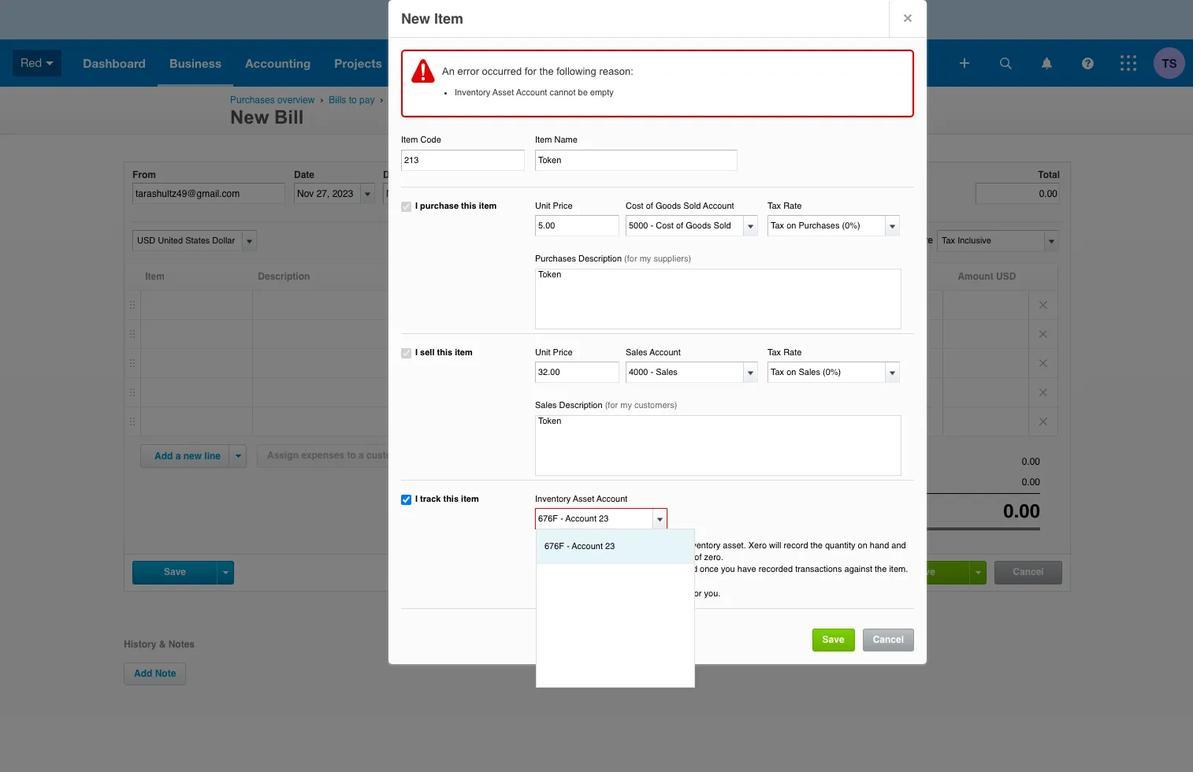 Task type: locate. For each thing, give the bounding box(es) containing it.
you have 18 days
[[396, 13, 478, 26]]

price down 'name' on the top left
[[553, 201, 573, 211]]

quantity left the on
[[825, 540, 855, 550]]

0 vertical spatial asset
[[493, 87, 514, 98]]

this
[[461, 201, 476, 211], [437, 347, 452, 357], [443, 494, 459, 504], [579, 565, 593, 575]]

1 vertical spatial purchases
[[535, 254, 576, 264]]

(for left suppliers)
[[624, 254, 637, 264]]

add inside 'add a new line' link
[[154, 451, 173, 462]]

1 horizontal spatial you
[[721, 565, 735, 575]]

0 vertical spatial purchases
[[230, 95, 275, 106]]

this for sell
[[437, 347, 452, 357]]

676f
[[545, 541, 564, 552]]

2 horizontal spatial the
[[875, 565, 887, 575]]

inventory down error
[[455, 87, 490, 98]]

None text field
[[132, 183, 285, 204], [626, 216, 745, 236], [768, 216, 887, 236], [922, 501, 1040, 523], [536, 509, 654, 529], [132, 183, 285, 204], [626, 216, 745, 236], [768, 216, 887, 236], [922, 501, 1040, 523], [536, 509, 654, 529]]

assign expenses to a customer or project link
[[257, 444, 466, 468]]

of inside this treats your item as a tracked inventory asset. xero will record the quantity on hand and prevent you selling below a quantity of zero. note: this option can not be changed once you have recorded transactions against the item.
[[694, 552, 702, 563]]

0 vertical spatial i
[[415, 201, 418, 211]]

as
[[636, 540, 645, 550]]

Token text field
[[535, 269, 901, 329]]

1 horizontal spatial ›
[[380, 95, 383, 105]]

Date text field
[[295, 184, 360, 203]]

changed
[[664, 565, 697, 575]]

quantity
[[825, 540, 855, 550], [662, 552, 692, 563]]

1 horizontal spatial new
[[401, 10, 430, 27]]

of right 'cost'
[[646, 201, 653, 211]]

have left '18'
[[416, 14, 438, 26]]

1 vertical spatial new
[[230, 106, 269, 128]]

2 i from the top
[[415, 347, 418, 357]]

1 horizontal spatial inventory
[[535, 494, 571, 504]]

0 vertical spatial the
[[539, 65, 554, 77]]

1 vertical spatial you
[[721, 565, 735, 575]]

error
[[457, 65, 479, 77]]

track
[[420, 494, 441, 504]]

account for 676f - account 23
[[572, 541, 603, 552]]

tax rate for sales account
[[768, 347, 802, 357]]

total
[[1038, 169, 1060, 180]]

i sell this item
[[415, 347, 473, 357]]

i right i purchase this item checkbox
[[415, 201, 418, 211]]

1 vertical spatial tax rate
[[768, 347, 802, 357]]

save left cancel link
[[822, 634, 844, 645]]

(for
[[624, 254, 637, 264], [605, 400, 618, 411]]

2 vertical spatial the
[[875, 565, 887, 575]]

0 horizontal spatial purchases
[[230, 95, 275, 106]]

1 horizontal spatial asset
[[573, 494, 594, 504]]

unit for sales description
[[535, 347, 550, 357]]

0 vertical spatial delete line item image
[[1029, 291, 1058, 319]]

price
[[553, 201, 573, 211], [553, 347, 573, 357]]

asset up treats
[[573, 494, 594, 504]]

I purchase this item checkbox
[[401, 201, 411, 212]]

0 vertical spatial inventory
[[455, 87, 490, 98]]

2 rate from the top
[[783, 347, 802, 357]]

item for item
[[145, 271, 165, 282]]

1 horizontal spatial of
[[694, 552, 702, 563]]

account up customers)
[[650, 347, 681, 357]]

1 horizontal spatial sales
[[626, 347, 647, 357]]

empty
[[590, 87, 614, 98]]

1 unit price from the top
[[535, 201, 573, 211]]

unit up unit price text field at the top of the page
[[535, 347, 550, 357]]

1 vertical spatial cancel
[[873, 634, 904, 645]]

(for left customers)
[[605, 400, 618, 411]]

1 vertical spatial (for
[[605, 400, 618, 411]]

add for add note
[[134, 668, 152, 679]]

Token text field
[[535, 415, 901, 476]]

ts
[[1162, 56, 1177, 70]]

price for purchases
[[553, 201, 573, 211]]

amount
[[958, 271, 993, 282]]

new left '18'
[[401, 10, 430, 27]]

account right sold on the right top
[[703, 201, 734, 211]]

0 horizontal spatial cancel
[[873, 634, 904, 645]]

unit down item name
[[535, 201, 550, 211]]

add inside add note link
[[134, 668, 152, 679]]

below
[[629, 552, 652, 563]]

sales tax
[[881, 476, 922, 487]]

1 horizontal spatial have
[[737, 565, 756, 575]]

1 vertical spatial i
[[415, 347, 418, 357]]

1 vertical spatial price
[[553, 347, 573, 357]]

0 vertical spatial you
[[586, 552, 600, 563]]

› right the pay
[[380, 95, 383, 105]]

item right track
[[461, 494, 479, 504]]

tax
[[768, 201, 781, 211], [768, 347, 781, 357], [907, 476, 922, 487]]

1 date from the left
[[294, 169, 314, 180]]

0 vertical spatial price
[[553, 201, 573, 211]]

svg image inside red popup button
[[46, 61, 54, 65]]

this right note: at the left of page
[[579, 565, 593, 575]]

0 vertical spatial description
[[578, 254, 622, 264]]

2 svg image from the left
[[1082, 57, 1093, 69]]

account up your at the bottom
[[596, 494, 628, 504]]

sell
[[420, 347, 435, 357]]

0 vertical spatial save
[[164, 566, 186, 577]]

2 horizontal spatial sales
[[881, 476, 905, 487]]

sales
[[626, 347, 647, 357], [535, 400, 557, 411], [881, 476, 905, 487]]

0 vertical spatial add
[[154, 451, 173, 462]]

delete line item image
[[1029, 291, 1058, 319], [1029, 320, 1058, 348], [1029, 378, 1058, 407]]

1 vertical spatial for
[[692, 589, 702, 599]]

0 vertical spatial unit price
[[535, 201, 573, 211]]

1 vertical spatial my
[[620, 400, 632, 411]]

1 vertical spatial to
[[347, 450, 356, 461]]

add a new line
[[154, 451, 221, 462]]

1 vertical spatial the
[[811, 540, 823, 550]]

i right 'i track this item' checkbox
[[415, 494, 418, 504]]

1 vertical spatial unit
[[535, 347, 550, 357]]

item for item code
[[401, 135, 418, 145]]

0 vertical spatial to
[[349, 95, 357, 106]]

for left "you."
[[692, 589, 702, 599]]

0 horizontal spatial the
[[539, 65, 554, 77]]

purchases up qty on the left of the page
[[535, 254, 576, 264]]

approve link
[[863, 562, 969, 583]]

0 horizontal spatial have
[[416, 14, 438, 26]]

notes
[[168, 639, 195, 650]]

0 vertical spatial (for
[[624, 254, 637, 264]]

a
[[359, 450, 364, 461], [175, 451, 181, 462], [647, 540, 652, 550], [654, 552, 659, 563]]

0 vertical spatial my
[[640, 254, 651, 264]]

inventory
[[685, 540, 720, 550]]

asset for inventory asset account cannot be empty
[[493, 87, 514, 98]]

the left item.
[[875, 565, 887, 575]]

tax rate for cost of goods sold account
[[768, 201, 802, 211]]

1 horizontal spatial svg image
[[1082, 57, 1093, 69]]

suppliers)
[[654, 254, 691, 264]]

unit price down item name
[[535, 201, 573, 211]]

0 horizontal spatial my
[[620, 400, 632, 411]]

add a new line link
[[145, 445, 230, 467]]

1 vertical spatial tax
[[768, 347, 781, 357]]

1 horizontal spatial save
[[822, 634, 844, 645]]

0 vertical spatial have
[[416, 14, 438, 26]]

0 horizontal spatial (for
[[605, 400, 618, 411]]

unit price
[[535, 201, 573, 211], [535, 347, 573, 357]]

1 vertical spatial unit price
[[535, 347, 573, 357]]

selling
[[602, 552, 627, 563]]

asset down occurred
[[493, 87, 514, 98]]

1 horizontal spatial save link
[[812, 628, 855, 651]]

cancel down item.
[[873, 634, 904, 645]]

save
[[164, 566, 186, 577], [822, 634, 844, 645]]

be right not
[[652, 565, 662, 575]]

1 price from the top
[[553, 201, 573, 211]]

add left new
[[154, 451, 173, 462]]

1 horizontal spatial add
[[154, 451, 173, 462]]

svg image
[[1121, 55, 1136, 71], [1000, 57, 1011, 69], [960, 58, 969, 68], [46, 61, 54, 65]]

new down the purchases overview link
[[230, 106, 269, 128]]

1 vertical spatial inventory
[[535, 494, 571, 504]]

this right the sell
[[437, 347, 452, 357]]

0 horizontal spatial for
[[525, 65, 537, 77]]

cancel link
[[863, 628, 914, 651]]

qty
[[537, 271, 553, 282]]

2 unit from the top
[[535, 347, 550, 357]]

have inside this treats your item as a tracked inventory asset. xero will record the quantity on hand and prevent you selling below a quantity of zero. note: this option can not be changed once you have recorded transactions against the item.
[[737, 565, 756, 575]]

2 delete line item image from the top
[[1029, 407, 1058, 436]]

project
[[424, 450, 455, 461]]

item inside this treats your item as a tracked inventory asset. xero will record the quantity on hand and prevent you selling below a quantity of zero. note: this option can not be changed once you have recorded transactions against the item.
[[617, 540, 633, 550]]

bill
[[274, 106, 304, 128]]

be inside this treats your item as a tracked inventory asset. xero will record the quantity on hand and prevent you selling below a quantity of zero. note: this option can not be changed once you have recorded transactions against the item.
[[652, 565, 662, 575]]

0 vertical spatial rate
[[783, 201, 802, 211]]

to right expenses
[[347, 450, 356, 461]]

more approve options... image
[[975, 571, 981, 574]]

svg image
[[1041, 57, 1052, 69], [1082, 57, 1093, 69]]

1 horizontal spatial cancel
[[1013, 566, 1044, 577]]

0 vertical spatial sales
[[626, 347, 647, 357]]

pay
[[359, 95, 375, 106]]

0 horizontal spatial save
[[164, 566, 186, 577]]

date up due date text field
[[403, 169, 424, 180]]

to left the pay
[[349, 95, 357, 106]]

purchases up bill
[[230, 95, 275, 106]]

asset
[[493, 87, 514, 98], [573, 494, 594, 504]]

sales up customers)
[[626, 347, 647, 357]]

1 vertical spatial rate
[[783, 347, 802, 357]]

this right purchase on the left top
[[461, 201, 476, 211]]

1 tax rate from the top
[[768, 201, 802, 211]]

delete line item image
[[1029, 349, 1058, 377], [1029, 407, 1058, 436]]

description
[[578, 254, 622, 264], [258, 271, 310, 282], [559, 400, 603, 411]]

item right the sell
[[455, 347, 473, 357]]

following
[[557, 65, 596, 77]]

&
[[159, 639, 166, 650]]

from
[[132, 169, 156, 180]]

account
[[516, 87, 547, 98], [703, 201, 734, 211], [650, 347, 681, 357], [596, 494, 628, 504], [572, 541, 603, 552]]

1 unit from the top
[[535, 201, 550, 211]]

0 horizontal spatial save link
[[133, 562, 217, 583]]

account right -
[[572, 541, 603, 552]]

0 vertical spatial save link
[[133, 562, 217, 583]]

None text field
[[535, 215, 619, 237], [133, 231, 240, 251], [938, 231, 1043, 251], [626, 363, 745, 382], [768, 363, 887, 382], [922, 456, 1040, 467], [922, 477, 1040, 488], [535, 215, 619, 237], [133, 231, 240, 251], [938, 231, 1043, 251], [626, 363, 745, 382], [768, 363, 887, 382], [922, 456, 1040, 467], [922, 477, 1040, 488]]

inventory
[[455, 87, 490, 98], [535, 494, 571, 504]]

have down xero
[[737, 565, 756, 575]]

unit price for sales
[[535, 347, 573, 357]]

2 › from the left
[[380, 95, 383, 105]]

0 vertical spatial for
[[525, 65, 537, 77]]

2 price from the top
[[553, 347, 573, 357]]

0 vertical spatial quantity
[[825, 540, 855, 550]]

Due Date text field
[[384, 184, 449, 203]]

1 rate from the top
[[783, 201, 802, 211]]

1 vertical spatial quantity
[[662, 552, 692, 563]]

the right the record
[[811, 540, 823, 550]]

0 vertical spatial tax rate
[[768, 201, 802, 211]]

1 horizontal spatial be
[[652, 565, 662, 575]]

inventory up this on the bottom left of page
[[535, 494, 571, 504]]

› left bills
[[320, 95, 323, 105]]

save left more save options... icon
[[164, 566, 186, 577]]

red
[[20, 56, 42, 69]]

amounts are
[[875, 235, 933, 246]]

676f - account 23
[[545, 541, 615, 552]]

unit price up unit price text field at the top of the page
[[535, 347, 573, 357]]

you
[[586, 552, 600, 563], [721, 565, 735, 575]]

item
[[434, 10, 463, 27], [401, 135, 418, 145], [535, 135, 552, 145], [145, 271, 165, 282]]

0 vertical spatial unit
[[535, 201, 550, 211]]

3 i from the top
[[415, 494, 418, 504]]

i right 'i sell this item' option
[[415, 347, 418, 357]]

date up date text box
[[294, 169, 314, 180]]

sales down subtotal
[[881, 476, 905, 487]]

asset.
[[723, 540, 746, 550]]

sold
[[683, 201, 701, 211]]

inventory for inventory asset account cannot be empty
[[455, 87, 490, 98]]

purchases inside purchases overview › bills to pay › new bill
[[230, 95, 275, 106]]

Item Code text field
[[401, 149, 525, 171]]

0 vertical spatial of
[[646, 201, 653, 211]]

the up inventory asset account cannot be empty
[[539, 65, 554, 77]]

once
[[700, 565, 719, 575]]

description for i sell this item
[[559, 400, 603, 411]]

you down 'zero.'
[[721, 565, 735, 575]]

sales down unit price text field at the top of the page
[[535, 400, 557, 411]]

the
[[539, 65, 554, 77], [811, 540, 823, 550], [875, 565, 887, 575]]

1 vertical spatial delete line item image
[[1029, 407, 1058, 436]]

0 horizontal spatial you
[[586, 552, 600, 563]]

1 i from the top
[[415, 201, 418, 211]]

1 vertical spatial delete line item image
[[1029, 320, 1058, 348]]

1 vertical spatial be
[[652, 565, 662, 575]]

price up unit price text field at the top of the page
[[553, 347, 573, 357]]

purchases for (for my suppliers)
[[535, 254, 576, 264]]

save link left more save options... icon
[[133, 562, 217, 583]]

due date
[[383, 169, 424, 180]]

1 vertical spatial asset
[[573, 494, 594, 504]]

1 horizontal spatial date
[[403, 169, 424, 180]]

Total text field
[[976, 183, 1060, 204]]

cancel right more approve options... image
[[1013, 566, 1044, 577]]

purchases description (for my suppliers)
[[535, 254, 691, 264]]

add
[[154, 451, 173, 462], [134, 668, 152, 679]]

add left note
[[134, 668, 152, 679]]

you down treats
[[586, 552, 600, 563]]

1 vertical spatial add
[[134, 668, 152, 679]]

2 vertical spatial description
[[559, 400, 603, 411]]

1 vertical spatial have
[[737, 565, 756, 575]]

inventory for inventory asset account
[[535, 494, 571, 504]]

are
[[919, 235, 933, 246]]

this for track
[[443, 494, 459, 504]]

purchases for new bill
[[230, 95, 275, 106]]

2 tax rate from the top
[[768, 347, 802, 357]]

0 horizontal spatial sales
[[535, 400, 557, 411]]

sales account
[[626, 347, 681, 357]]

price for sales
[[553, 347, 573, 357]]

account down an error occurred for the following reason:
[[516, 87, 547, 98]]

rate
[[783, 201, 802, 211], [783, 347, 802, 357]]

unit
[[535, 201, 550, 211], [535, 347, 550, 357]]

0 horizontal spatial date
[[294, 169, 314, 180]]

1 horizontal spatial my
[[640, 254, 651, 264]]

for
[[525, 65, 537, 77], [692, 589, 702, 599]]

a right as
[[647, 540, 652, 550]]

1 horizontal spatial (for
[[624, 254, 637, 264]]

1 vertical spatial save
[[822, 634, 844, 645]]

0 vertical spatial new
[[401, 10, 430, 27]]

1 vertical spatial of
[[694, 552, 702, 563]]

0 vertical spatial cancel
[[1013, 566, 1044, 577]]

0 horizontal spatial add
[[134, 668, 152, 679]]

be left empty
[[578, 87, 588, 98]]

item for item name
[[535, 135, 552, 145]]

2 unit price from the top
[[535, 347, 573, 357]]

my left suppliers)
[[640, 254, 651, 264]]

2 vertical spatial sales
[[881, 476, 905, 487]]

I sell this item checkbox
[[401, 348, 411, 358]]

of down inventory at the right of page
[[694, 552, 702, 563]]

1 › from the left
[[320, 95, 323, 105]]

0 vertical spatial tax
[[768, 201, 781, 211]]

have
[[416, 14, 438, 26], [737, 565, 756, 575]]

quantity up changed
[[662, 552, 692, 563]]

item down reference
[[479, 201, 497, 211]]

0 horizontal spatial be
[[578, 87, 588, 98]]

recorded
[[759, 565, 793, 575]]

i for i track this item
[[415, 494, 418, 504]]

item right 23
[[617, 540, 633, 550]]

to inside purchases overview › bills to pay › new bill
[[349, 95, 357, 106]]

my left customers)
[[620, 400, 632, 411]]

save link left cancel link
[[812, 628, 855, 651]]

i
[[415, 201, 418, 211], [415, 347, 418, 357], [415, 494, 418, 504]]

1 horizontal spatial the
[[811, 540, 823, 550]]

this right track
[[443, 494, 459, 504]]

2 vertical spatial i
[[415, 494, 418, 504]]

1 horizontal spatial purchases
[[535, 254, 576, 264]]

for up inventory asset account cannot be empty
[[525, 65, 537, 77]]

cancel
[[1013, 566, 1044, 577], [873, 634, 904, 645]]

line
[[204, 451, 221, 462]]

0 horizontal spatial new
[[230, 106, 269, 128]]



Task type: describe. For each thing, give the bounding box(es) containing it.
this
[[555, 540, 571, 550]]

sales description (for my customers)
[[535, 400, 677, 411]]

i purchase this item
[[415, 201, 497, 211]]

add note
[[134, 668, 176, 679]]

cancel button
[[995, 562, 1061, 584]]

(for for sales description
[[605, 400, 618, 411]]

1 delete line item image from the top
[[1029, 291, 1058, 319]]

2 vertical spatial tax
[[907, 476, 922, 487]]

amount usd
[[958, 271, 1016, 282]]

i for i sell this item
[[415, 347, 418, 357]]

I track this item checkbox
[[401, 495, 411, 505]]

item for purchase
[[479, 201, 497, 211]]

item name
[[535, 135, 577, 145]]

0 horizontal spatial of
[[646, 201, 653, 211]]

unit for purchases description
[[535, 201, 550, 211]]

unit price for purchases
[[535, 201, 573, 211]]

more save options... image
[[223, 571, 228, 574]]

record
[[784, 540, 808, 550]]

approve
[[897, 566, 935, 577]]

new item
[[401, 10, 463, 27]]

ts button
[[1154, 39, 1193, 87]]

this inside this treats your item as a tracked inventory asset. xero will record the quantity on hand and prevent you selling below a quantity of zero. note: this option can not be changed once you have recorded transactions against the item.
[[579, 565, 593, 575]]

cannot
[[550, 87, 576, 98]]

have inside you have 18 days
[[416, 14, 438, 26]]

rate for cost of goods sold account
[[783, 201, 802, 211]]

this for purchase
[[461, 201, 476, 211]]

bills
[[329, 95, 346, 106]]

transactions
[[795, 565, 842, 575]]

18
[[441, 13, 452, 26]]

1 delete line item image from the top
[[1029, 349, 1058, 377]]

cost of goods sold account
[[626, 201, 734, 211]]

tax for sales account
[[768, 347, 781, 357]]

ts banner
[[0, 0, 1193, 87]]

description for i purchase this item
[[578, 254, 622, 264]]

xero
[[748, 540, 767, 550]]

an
[[442, 65, 455, 77]]

reference
[[472, 169, 518, 180]]

due
[[383, 169, 401, 180]]

is right for you.
[[661, 589, 720, 599]]

on
[[858, 540, 867, 550]]

or
[[412, 450, 421, 461]]

account for inventory asset account cannot be empty
[[516, 87, 547, 98]]

history & notes
[[124, 639, 195, 650]]

Item Name text field
[[535, 149, 738, 171]]

prevent
[[555, 552, 584, 563]]

inventory asset account
[[535, 494, 628, 504]]

(for for purchases description
[[624, 254, 637, 264]]

i for i purchase this item
[[415, 201, 418, 211]]

an error occurred for the following reason:
[[442, 65, 633, 77]]

0 horizontal spatial quantity
[[662, 552, 692, 563]]

treats
[[574, 540, 595, 550]]

more add line options... image
[[235, 455, 241, 458]]

inventory asset account cannot be empty
[[455, 87, 614, 98]]

a left new
[[175, 451, 181, 462]]

you
[[396, 14, 413, 26]]

2 delete line item image from the top
[[1029, 320, 1058, 348]]

purchases overview › bills to pay › new bill
[[230, 95, 386, 128]]

Reference text field
[[472, 183, 590, 204]]

purchases overview link
[[230, 95, 315, 106]]

your
[[598, 540, 614, 550]]

days
[[455, 13, 478, 26]]

this treats your item as a tracked inventory asset. xero will record the quantity on hand and prevent you selling below a quantity of zero. note: this option can not be changed once you have recorded transactions against the item.
[[555, 540, 908, 575]]

my for customers)
[[620, 400, 632, 411]]

1 svg image from the left
[[1041, 57, 1052, 69]]

my for suppliers)
[[640, 254, 651, 264]]

cost
[[626, 201, 644, 211]]

1 horizontal spatial quantity
[[825, 540, 855, 550]]

i track this item
[[415, 494, 479, 504]]

item for sell
[[455, 347, 473, 357]]

add for add a new line
[[154, 451, 173, 462]]

usd
[[996, 271, 1016, 282]]

right
[[672, 589, 689, 599]]

asset for inventory asset account
[[573, 494, 594, 504]]

save for the leftmost save link
[[164, 566, 186, 577]]

red button
[[0, 39, 71, 87]]

1 vertical spatial description
[[258, 271, 310, 282]]

cancel inside button
[[1013, 566, 1044, 577]]

you.
[[704, 589, 720, 599]]

amounts
[[875, 235, 916, 246]]

subtotal
[[887, 455, 922, 466]]

1 vertical spatial save link
[[812, 628, 855, 651]]

expenses
[[301, 450, 344, 461]]

a left the customer
[[359, 450, 364, 461]]

sales for tax rate
[[626, 347, 647, 357]]

to inside assign expenses to a customer or project link
[[347, 450, 356, 461]]

tracked
[[654, 540, 683, 550]]

overview
[[277, 95, 315, 106]]

new
[[183, 451, 202, 462]]

is
[[664, 589, 670, 599]]

purchase
[[420, 201, 459, 211]]

1 horizontal spatial for
[[692, 589, 702, 599]]

occurred
[[482, 65, 522, 77]]

name
[[554, 135, 577, 145]]

zero.
[[704, 552, 723, 563]]

3 delete line item image from the top
[[1029, 378, 1058, 407]]

tax for cost of goods sold account
[[768, 201, 781, 211]]

can
[[621, 565, 635, 575]]

will
[[769, 540, 781, 550]]

note:
[[555, 565, 577, 575]]

customer
[[366, 450, 409, 461]]

item for treats
[[617, 540, 633, 550]]

sales for total
[[881, 476, 905, 487]]

total
[[861, 500, 922, 522]]

0 vertical spatial be
[[578, 87, 588, 98]]

Unit Price text field
[[535, 362, 619, 383]]

history
[[124, 639, 156, 650]]

item for track
[[461, 494, 479, 504]]

save for bottommost save link
[[822, 634, 844, 645]]

customers)
[[634, 400, 677, 411]]

1 vertical spatial sales
[[535, 400, 557, 411]]

code
[[420, 135, 441, 145]]

account for inventory asset account
[[596, 494, 628, 504]]

rate for sales account
[[783, 347, 802, 357]]

-
[[567, 541, 570, 552]]

2 date from the left
[[403, 169, 424, 180]]

goods
[[656, 201, 681, 211]]

and
[[892, 540, 906, 550]]

hand
[[870, 540, 889, 550]]

bills to pay link
[[329, 95, 375, 106]]

note
[[155, 668, 176, 679]]

assign
[[267, 450, 299, 461]]

item code
[[401, 135, 441, 145]]

new inside purchases overview › bills to pay › new bill
[[230, 106, 269, 128]]

against
[[844, 565, 872, 575]]

a right below
[[654, 552, 659, 563]]

add note link
[[124, 663, 186, 686]]



Task type: vqa. For each thing, say whether or not it's contained in the screenshot.
Manage menu toggle icon
no



